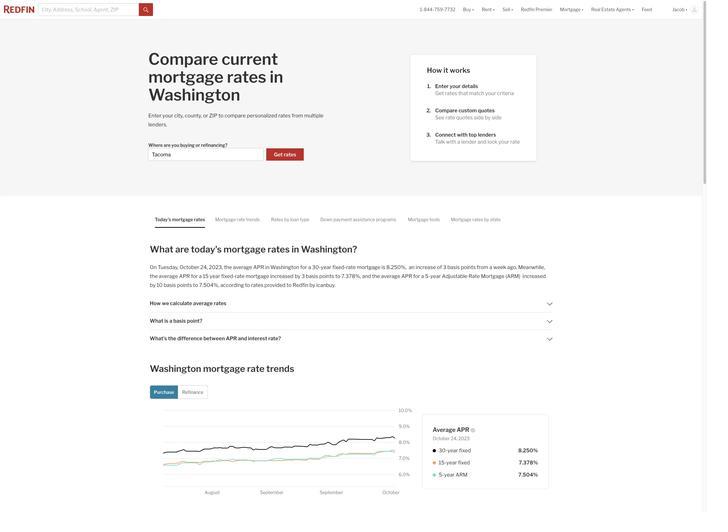 Task type: describe. For each thing, give the bounding box(es) containing it.
8.250 %
[[519, 448, 538, 454]]

feed
[[642, 7, 652, 12]]

rates inside the enter your city, county, or zip to compare personalized rates from multiple lenders.
[[279, 113, 291, 119]]

redfin premier button
[[517, 0, 557, 19]]

to left the 7.378%,
[[336, 274, 341, 280]]

personalized
[[247, 113, 277, 119]]

▾ for jacob ▾
[[686, 7, 688, 12]]

get rates
[[274, 152, 296, 158]]

match
[[469, 90, 485, 96]]

it
[[444, 66, 449, 74]]

0 horizontal spatial quotes
[[457, 115, 473, 121]]

lenders.
[[148, 122, 167, 128]]

current
[[222, 50, 278, 69]]

average apr
[[433, 427, 470, 434]]

washington?
[[301, 244, 357, 255]]

arm
[[456, 472, 468, 478]]

rates by loan type link
[[271, 212, 310, 228]]

basis right 10
[[164, 283, 176, 289]]

to right the provided
[[287, 283, 292, 289]]

enter your city, county, or zip to compare personalized rates from multiple lenders.
[[148, 113, 325, 128]]

7.378%,
[[342, 274, 361, 280]]

a left the 15
[[199, 274, 202, 280]]

talk
[[435, 139, 445, 145]]

rates by loan type
[[271, 217, 310, 223]]

or for zip
[[203, 113, 208, 119]]

what is a basis point?
[[150, 318, 202, 324]]

0 horizontal spatial for
[[191, 274, 198, 280]]

see
[[435, 115, 445, 121]]

you
[[172, 143, 179, 148]]

2 horizontal spatial in
[[292, 244, 299, 255]]

year down "2023,"
[[210, 274, 220, 280]]

details
[[462, 83, 478, 89]]

according
[[220, 283, 244, 289]]

lenders
[[478, 132, 496, 138]]

Refinance radio
[[178, 386, 208, 399]]

1 horizontal spatial for
[[300, 265, 307, 271]]

from inside on tuesday, october 24, 2023, the average apr in washington for a 30-year fixed-rate mortgage is 8.250%,  an increase of 3 basis points from a week ago. meanwhile, the average apr for a 15 year fixed-rate mortgage increased by 3 basis points to 7.378%, and the average apr for a 5-year adjustable rate mortgage (arm)  increased by 10 basis points to 7.504%, according to rates provided to redfin by icanbuy.
[[477, 265, 489, 271]]

tuesday,
[[158, 265, 179, 271]]

by inside rates by loan type link
[[284, 217, 289, 223]]

15
[[203, 274, 209, 280]]

refinance
[[182, 390, 204, 395]]

option group containing purchase
[[150, 386, 208, 399]]

1 horizontal spatial 3
[[443, 265, 447, 271]]

buy ▾
[[463, 7, 474, 12]]

apr left the 15
[[179, 274, 190, 280]]

fixed for 15-year fixed
[[458, 460, 470, 466]]

buy
[[463, 7, 471, 12]]

provided
[[265, 283, 286, 289]]

adjustable
[[442, 274, 468, 280]]

apr up 2023
[[457, 427, 470, 434]]

rate inside the compare custom quotes see rate quotes side by side
[[446, 115, 455, 121]]

get inside button
[[274, 152, 283, 158]]

connect
[[435, 132, 456, 138]]

1-844-759-7732
[[420, 7, 456, 12]]

ago.
[[508, 265, 517, 271]]

7.378 %
[[519, 460, 538, 466]]

week
[[494, 265, 507, 271]]

what's the difference between apr and interest rate?
[[150, 336, 281, 342]]

the right "2023,"
[[224, 265, 232, 271]]

1-
[[420, 7, 424, 12]]

payment
[[334, 217, 352, 223]]

mortgage rates by state link
[[451, 212, 501, 228]]

5- inside on tuesday, october 24, 2023, the average apr in washington for a 30-year fixed-rate mortgage is 8.250%,  an increase of 3 basis points from a week ago. meanwhile, the average apr for a 15 year fixed-rate mortgage increased by 3 basis points to 7.378%, and the average apr for a 5-year adjustable rate mortgage (arm)  increased by 10 basis points to 7.504%, according to rates provided to redfin by icanbuy.
[[425, 274, 431, 280]]

0 horizontal spatial points
[[177, 283, 192, 289]]

rates inside compare current mortgage rates in washington
[[227, 67, 267, 87]]

programs
[[376, 217, 396, 223]]

by inside the compare custom quotes see rate quotes side by side
[[485, 115, 491, 121]]

down payment assistance programs link
[[321, 212, 396, 228]]

sell ▾ button
[[499, 0, 517, 19]]

tools
[[430, 217, 440, 223]]

increase
[[416, 265, 436, 271]]

or for refinancing?
[[196, 143, 200, 148]]

the down "on"
[[150, 274, 158, 280]]

2 increased from the left
[[523, 274, 546, 280]]

rate inside connect with top lenders talk with a lender and lock your rate
[[511, 139, 520, 145]]

7.504%,
[[199, 283, 219, 289]]

your inside the enter your city, county, or zip to compare personalized rates from multiple lenders.
[[163, 113, 173, 119]]

loan
[[290, 217, 299, 223]]

rate
[[469, 274, 480, 280]]

enter for enter your details get rates that match your criteria
[[435, 83, 449, 89]]

october inside on tuesday, october 24, 2023, the average apr in washington for a 30-year fixed-rate mortgage is 8.250%,  an increase of 3 basis points from a week ago. meanwhile, the average apr for a 15 year fixed-rate mortgage increased by 3 basis points to 7.378%, and the average apr for a 5-year adjustable rate mortgage (arm)  increased by 10 basis points to 7.504%, according to rates provided to redfin by icanbuy.
[[180, 265, 199, 271]]

difference
[[177, 336, 203, 342]]

7732
[[445, 7, 456, 12]]

how for how we calculate average rates
[[150, 301, 161, 307]]

15-year fixed
[[439, 460, 470, 466]]

▾ for buy ▾
[[472, 7, 474, 12]]

buying
[[180, 143, 195, 148]]

today's
[[155, 217, 171, 223]]

zip
[[209, 113, 218, 119]]

jacob
[[673, 7, 685, 12]]

agents
[[616, 7, 632, 12]]

apr down what are today's mortgage rates in washington?
[[253, 265, 264, 271]]

2023
[[459, 436, 470, 442]]

how it works
[[427, 66, 471, 74]]

a down washington?
[[308, 265, 311, 271]]

mortgage ▾ button
[[557, 0, 588, 19]]

in inside on tuesday, october 24, 2023, the average apr in washington for a 30-year fixed-rate mortgage is 8.250%,  an increase of 3 basis points from a week ago. meanwhile, the average apr for a 15 year fixed-rate mortgage increased by 3 basis points to 7.378%, and the average apr for a 5-year adjustable rate mortgage (arm)  increased by 10 basis points to 7.504%, according to rates provided to redfin by icanbuy.
[[265, 265, 270, 271]]

real
[[592, 7, 601, 12]]

24, inside on tuesday, october 24, 2023, the average apr in washington for a 30-year fixed-rate mortgage is 8.250%,  an increase of 3 basis points from a week ago. meanwhile, the average apr for a 15 year fixed-rate mortgage increased by 3 basis points to 7.378%, and the average apr for a 5-year adjustable rate mortgage (arm)  increased by 10 basis points to 7.504%, according to rates provided to redfin by icanbuy.
[[200, 265, 208, 271]]

multiple
[[304, 113, 324, 119]]

1 vertical spatial 5-
[[439, 472, 444, 478]]

2 horizontal spatial points
[[461, 265, 476, 271]]

apr right between
[[226, 336, 237, 342]]

mortgage rates by state
[[451, 217, 501, 223]]

0 vertical spatial quotes
[[478, 108, 495, 114]]

how we calculate average rates
[[150, 301, 227, 307]]

on
[[150, 265, 157, 271]]

2 horizontal spatial for
[[414, 274, 420, 280]]

0 horizontal spatial fixed-
[[221, 274, 235, 280]]

in inside compare current mortgage rates in washington
[[270, 67, 283, 87]]

how for how it works
[[427, 66, 442, 74]]

get rates button
[[266, 148, 304, 161]]

mortgage for mortgage tools
[[408, 217, 429, 223]]

from inside the enter your city, county, or zip to compare personalized rates from multiple lenders.
[[292, 113, 303, 119]]

real estate agents ▾ button
[[588, 0, 638, 19]]

0 vertical spatial with
[[457, 132, 468, 138]]

average up according
[[233, 265, 252, 271]]

basis up icanbuy.
[[306, 274, 318, 280]]

1 horizontal spatial october
[[433, 436, 450, 442]]

0 horizontal spatial trends
[[246, 217, 260, 223]]

buy ▾ button
[[460, 0, 478, 19]]

0 horizontal spatial 3
[[302, 274, 305, 280]]

that
[[459, 90, 468, 96]]

submit search image
[[143, 7, 149, 12]]

a down calculate
[[170, 318, 172, 324]]

compare for compare custom quotes see rate quotes side by side
[[435, 108, 458, 114]]

point?
[[187, 318, 202, 324]]

of
[[437, 265, 442, 271]]

compare
[[225, 113, 246, 119]]

today's
[[191, 244, 222, 255]]

we
[[162, 301, 169, 307]]

year up "5-year arm" at the bottom right of page
[[447, 460, 457, 466]]

interest
[[248, 336, 267, 342]]

and inside connect with top lenders talk with a lender and lock your rate
[[478, 139, 487, 145]]

7.504
[[519, 472, 534, 478]]

enter your details get rates that match your criteria
[[435, 83, 514, 96]]

by inside mortgage rates by state link
[[484, 217, 490, 223]]

0 vertical spatial fixed-
[[333, 265, 346, 271]]

city,
[[174, 113, 184, 119]]

your right match
[[486, 90, 496, 96]]

to inside the enter your city, county, or zip to compare personalized rates from multiple lenders.
[[219, 113, 224, 119]]

your inside connect with top lenders talk with a lender and lock your rate
[[499, 139, 510, 145]]

8.250%,
[[387, 265, 407, 271]]

mortgage for mortgage ▾
[[560, 7, 581, 12]]



Task type: vqa. For each thing, say whether or not it's contained in the screenshot.
the left 'increased'
yes



Task type: locate. For each thing, give the bounding box(es) containing it.
redfin inside on tuesday, october 24, 2023, the average apr in washington for a 30-year fixed-rate mortgage is 8.250%,  an increase of 3 basis points from a week ago. meanwhile, the average apr for a 15 year fixed-rate mortgage increased by 3 basis points to 7.378%, and the average apr for a 5-year adjustable rate mortgage (arm)  increased by 10 basis points to 7.504%, according to rates provided to redfin by icanbuy.
[[293, 283, 309, 289]]

option group
[[150, 386, 208, 399]]

to
[[219, 113, 224, 119], [336, 274, 341, 280], [193, 283, 198, 289], [245, 283, 250, 289], [287, 283, 292, 289]]

0 horizontal spatial october
[[180, 265, 199, 271]]

1 horizontal spatial is
[[382, 265, 386, 271]]

0 vertical spatial 3
[[443, 265, 447, 271]]

your up that at the top of the page
[[450, 83, 461, 89]]

your left "city,"
[[163, 113, 173, 119]]

1 horizontal spatial enter
[[435, 83, 449, 89]]

washington up purchase radio
[[150, 364, 201, 375]]

1 vertical spatial washington
[[271, 265, 299, 271]]

0 vertical spatial are
[[164, 143, 171, 148]]

what for what are today's mortgage rates in washington?
[[150, 244, 174, 255]]

1 horizontal spatial or
[[203, 113, 208, 119]]

1 vertical spatial enter
[[148, 113, 161, 119]]

a down 'increase'
[[421, 274, 424, 280]]

%
[[534, 448, 538, 454], [534, 460, 538, 466], [534, 472, 538, 478]]

a left week
[[490, 265, 493, 271]]

2 % from the top
[[534, 460, 538, 466]]

average down 8.250%,
[[381, 274, 401, 280]]

or right "buying"
[[196, 143, 200, 148]]

▾ right buy
[[472, 7, 474, 12]]

mortgage ▾
[[560, 7, 584, 12]]

washington inside compare current mortgage rates in washington
[[148, 85, 240, 105]]

5- down 'increase'
[[425, 274, 431, 280]]

0 vertical spatial and
[[478, 139, 487, 145]]

0 horizontal spatial how
[[150, 301, 161, 307]]

2 vertical spatial points
[[177, 283, 192, 289]]

and left interest
[[238, 336, 247, 342]]

1 vertical spatial get
[[274, 152, 283, 158]]

2 what from the top
[[150, 318, 163, 324]]

1 % from the top
[[534, 448, 538, 454]]

down payment assistance programs
[[321, 217, 396, 223]]

the right the 7.378%,
[[372, 274, 380, 280]]

side down custom
[[474, 115, 484, 121]]

1 vertical spatial %
[[534, 460, 538, 466]]

0 vertical spatial enter
[[435, 83, 449, 89]]

7.378
[[519, 460, 534, 466]]

1 horizontal spatial fixed-
[[333, 265, 346, 271]]

0 horizontal spatial is
[[164, 318, 168, 324]]

fixed- up according
[[221, 274, 235, 280]]

1 horizontal spatial how
[[427, 66, 442, 74]]

0 vertical spatial 5-
[[425, 274, 431, 280]]

october
[[180, 265, 199, 271], [433, 436, 450, 442]]

1 horizontal spatial 5-
[[439, 472, 444, 478]]

1 vertical spatial is
[[164, 318, 168, 324]]

real estate agents ▾ link
[[592, 0, 635, 19]]

mortgage tools
[[408, 217, 440, 223]]

enter inside enter your details get rates that match your criteria
[[435, 83, 449, 89]]

washington up county,
[[148, 85, 240, 105]]

Purchase radio
[[150, 386, 178, 399]]

24, up the 15
[[200, 265, 208, 271]]

1 vertical spatial 30-
[[439, 448, 448, 454]]

compare inside the compare custom quotes see rate quotes side by side
[[435, 108, 458, 114]]

washington inside on tuesday, october 24, 2023, the average apr in washington for a 30-year fixed-rate mortgage is 8.250%,  an increase of 3 basis points from a week ago. meanwhile, the average apr for a 15 year fixed-rate mortgage increased by 3 basis points to 7.378%, and the average apr for a 5-year adjustable rate mortgage (arm)  increased by 10 basis points to 7.504%, according to rates provided to redfin by icanbuy.
[[271, 265, 299, 271]]

1 horizontal spatial get
[[435, 90, 444, 96]]

0 vertical spatial from
[[292, 113, 303, 119]]

icanbuy.
[[317, 283, 336, 289]]

is
[[382, 265, 386, 271], [164, 318, 168, 324]]

purchase
[[154, 390, 174, 395]]

to right according
[[245, 283, 250, 289]]

for
[[300, 265, 307, 271], [191, 274, 198, 280], [414, 274, 420, 280]]

0 vertical spatial points
[[461, 265, 476, 271]]

get inside enter your details get rates that match your criteria
[[435, 90, 444, 96]]

0 horizontal spatial 24,
[[200, 265, 208, 271]]

enter for enter your city, county, or zip to compare personalized rates from multiple lenders.
[[148, 113, 161, 119]]

1 vertical spatial fixed-
[[221, 274, 235, 280]]

mortgage inside compare current mortgage rates in washington
[[148, 67, 224, 87]]

between
[[204, 336, 225, 342]]

sell ▾ button
[[503, 0, 514, 19]]

what up what's
[[150, 318, 163, 324]]

rent ▾ button
[[478, 0, 499, 19]]

0 horizontal spatial in
[[265, 265, 270, 271]]

0 vertical spatial trends
[[246, 217, 260, 223]]

1 horizontal spatial compare
[[435, 108, 458, 114]]

% for 8.250
[[534, 448, 538, 454]]

feed button
[[638, 0, 669, 19]]

6 ▾ from the left
[[686, 7, 688, 12]]

▾ right the agents
[[633, 7, 635, 12]]

washington mortgage rate trends
[[150, 364, 294, 375]]

are for what
[[175, 244, 189, 255]]

▾
[[472, 7, 474, 12], [493, 7, 495, 12], [511, 7, 514, 12], [582, 7, 584, 12], [633, 7, 635, 12], [686, 7, 688, 12]]

3 % from the top
[[534, 472, 538, 478]]

enter
[[435, 83, 449, 89], [148, 113, 161, 119]]

with up lender at the top of the page
[[457, 132, 468, 138]]

1 vertical spatial quotes
[[457, 115, 473, 121]]

points up calculate
[[177, 283, 192, 289]]

1 horizontal spatial are
[[175, 244, 189, 255]]

meanwhile,
[[519, 265, 546, 271]]

30- up icanbuy.
[[312, 265, 321, 271]]

1 horizontal spatial and
[[362, 274, 371, 280]]

0 vertical spatial %
[[534, 448, 538, 454]]

what
[[150, 244, 174, 255], [150, 318, 163, 324]]

and down "lenders"
[[478, 139, 487, 145]]

and inside on tuesday, october 24, 2023, the average apr in washington for a 30-year fixed-rate mortgage is 8.250%,  an increase of 3 basis points from a week ago. meanwhile, the average apr for a 15 year fixed-rate mortgage increased by 3 basis points to 7.378%, and the average apr for a 5-year adjustable rate mortgage (arm)  increased by 10 basis points to 7.504%, according to rates provided to redfin by icanbuy.
[[362, 274, 371, 280]]

0 horizontal spatial enter
[[148, 113, 161, 119]]

increased up the provided
[[270, 274, 294, 280]]

0 horizontal spatial get
[[274, 152, 283, 158]]

24, down "average apr"
[[451, 436, 458, 442]]

4 ▾ from the left
[[582, 7, 584, 12]]

is down we
[[164, 318, 168, 324]]

fixed for 30-year fixed
[[459, 448, 471, 454]]

state
[[490, 217, 501, 223]]

▾ right sell
[[511, 7, 514, 12]]

1 vertical spatial october
[[433, 436, 450, 442]]

844-
[[424, 7, 435, 12]]

what up tuesday,
[[150, 244, 174, 255]]

▾ for sell ▾
[[511, 7, 514, 12]]

compare custom quotes see rate quotes side by side
[[435, 108, 502, 121]]

0 horizontal spatial with
[[446, 139, 457, 145]]

are for where
[[164, 143, 171, 148]]

enter up lenders.
[[148, 113, 161, 119]]

mortgage inside on tuesday, october 24, 2023, the average apr in washington for a 30-year fixed-rate mortgage is 8.250%,  an increase of 3 basis points from a week ago. meanwhile, the average apr for a 15 year fixed-rate mortgage increased by 3 basis points to 7.378%, and the average apr for a 5-year adjustable rate mortgage (arm)  increased by 10 basis points to 7.504%, according to rates provided to redfin by icanbuy.
[[481, 274, 505, 280]]

county,
[[185, 113, 202, 119]]

0 vertical spatial in
[[270, 67, 283, 87]]

enter inside the enter your city, county, or zip to compare personalized rates from multiple lenders.
[[148, 113, 161, 119]]

759-
[[435, 7, 445, 12]]

fixed- up the 7.378%,
[[333, 265, 346, 271]]

1 horizontal spatial points
[[320, 274, 334, 280]]

mortgage rate trends
[[215, 217, 260, 223]]

1 horizontal spatial side
[[492, 115, 502, 121]]

0 vertical spatial what
[[150, 244, 174, 255]]

0 horizontal spatial 30-
[[312, 265, 321, 271]]

to right the 'zip'
[[219, 113, 224, 119]]

how left it
[[427, 66, 442, 74]]

0 vertical spatial october
[[180, 265, 199, 271]]

points up rate
[[461, 265, 476, 271]]

rate
[[446, 115, 455, 121], [511, 139, 520, 145], [237, 217, 245, 223], [346, 265, 356, 271], [235, 274, 245, 280], [247, 364, 265, 375]]

1 horizontal spatial increased
[[523, 274, 546, 280]]

redfin premier
[[521, 7, 553, 12]]

trends left rates
[[246, 217, 260, 223]]

rates inside on tuesday, october 24, 2023, the average apr in washington for a 30-year fixed-rate mortgage is 8.250%,  an increase of 3 basis points from a week ago. meanwhile, the average apr for a 15 year fixed-rate mortgage increased by 3 basis points to 7.378%, and the average apr for a 5-year adjustable rate mortgage (arm)  increased by 10 basis points to 7.504%, according to rates provided to redfin by icanbuy.
[[251, 283, 264, 289]]

a inside connect with top lenders talk with a lender and lock your rate
[[458, 139, 461, 145]]

in
[[270, 67, 283, 87], [292, 244, 299, 255], [265, 265, 270, 271]]

0 horizontal spatial from
[[292, 113, 303, 119]]

october down average
[[433, 436, 450, 442]]

0 horizontal spatial or
[[196, 143, 200, 148]]

how left we
[[150, 301, 161, 307]]

1 vertical spatial how
[[150, 301, 161, 307]]

mortgage inside dropdown button
[[560, 7, 581, 12]]

30- up 15-
[[439, 448, 448, 454]]

1 vertical spatial in
[[292, 244, 299, 255]]

basis left point?
[[173, 318, 186, 324]]

what are today's mortgage rates in washington?
[[150, 244, 357, 255]]

basis up adjustable
[[448, 265, 460, 271]]

1-844-759-7732 link
[[420, 7, 456, 12]]

0 vertical spatial compare
[[148, 50, 218, 69]]

for down washington?
[[300, 265, 307, 271]]

1 vertical spatial and
[[362, 274, 371, 280]]

% up 7.378 %
[[534, 448, 538, 454]]

quotes down custom
[[457, 115, 473, 121]]

1 ▾ from the left
[[472, 7, 474, 12]]

2 horizontal spatial and
[[478, 139, 487, 145]]

increased
[[270, 274, 294, 280], [523, 274, 546, 280]]

mortgage for mortgage rate trends
[[215, 217, 236, 223]]

trends
[[246, 217, 260, 223], [267, 364, 294, 375]]

0 vertical spatial 30-
[[312, 265, 321, 271]]

5-
[[425, 274, 431, 280], [439, 472, 444, 478]]

year up icanbuy.
[[321, 265, 332, 271]]

rates inside button
[[284, 152, 296, 158]]

jacob ▾
[[673, 7, 688, 12]]

mortgage
[[148, 67, 224, 87], [172, 217, 193, 223], [224, 244, 266, 255], [357, 265, 381, 271], [246, 274, 269, 280], [203, 364, 245, 375]]

is left 8.250%,
[[382, 265, 386, 271]]

1 horizontal spatial redfin
[[521, 7, 535, 12]]

rates
[[227, 67, 267, 87], [445, 90, 458, 96], [279, 113, 291, 119], [284, 152, 296, 158], [194, 217, 205, 223], [473, 217, 483, 223], [268, 244, 290, 255], [251, 283, 264, 289], [214, 301, 227, 307]]

1 horizontal spatial with
[[457, 132, 468, 138]]

what for what is a basis point?
[[150, 318, 163, 324]]

▾ left real
[[582, 7, 584, 12]]

rent ▾ button
[[482, 0, 495, 19]]

works
[[450, 66, 471, 74]]

2 side from the left
[[492, 115, 502, 121]]

1 vertical spatial fixed
[[458, 460, 470, 466]]

trends down rate?
[[267, 364, 294, 375]]

year down of on the bottom right of page
[[431, 274, 441, 280]]

1 vertical spatial from
[[477, 265, 489, 271]]

0 vertical spatial how
[[427, 66, 442, 74]]

connect with top lenders talk with a lender and lock your rate
[[435, 132, 520, 145]]

2 vertical spatial in
[[265, 265, 270, 271]]

rent ▾
[[482, 7, 495, 12]]

rates inside enter your details get rates that match your criteria
[[445, 90, 458, 96]]

▾ for rent ▾
[[493, 7, 495, 12]]

1 vertical spatial what
[[150, 318, 163, 324]]

premier
[[536, 7, 553, 12]]

with
[[457, 132, 468, 138], [446, 139, 457, 145]]

1 increased from the left
[[270, 274, 294, 280]]

▾ for mortgage ▾
[[582, 7, 584, 12]]

% down 7.378 %
[[534, 472, 538, 478]]

0 horizontal spatial increased
[[270, 274, 294, 280]]

or inside the enter your city, county, or zip to compare personalized rates from multiple lenders.
[[203, 113, 208, 119]]

% up 7.504 %
[[534, 460, 538, 466]]

▾ right jacob
[[686, 7, 688, 12]]

apr down an
[[402, 274, 412, 280]]

0 vertical spatial 24,
[[200, 265, 208, 271]]

increased down meanwhile,
[[523, 274, 546, 280]]

mortgage inside "link"
[[408, 217, 429, 223]]

or left the 'zip'
[[203, 113, 208, 119]]

City, county, ZIP search field
[[148, 148, 264, 161]]

calculate
[[170, 301, 192, 307]]

your right lock
[[499, 139, 510, 145]]

a left lender at the top of the page
[[458, 139, 461, 145]]

mortgage for mortgage rates by state
[[451, 217, 472, 223]]

year up 15-year fixed
[[448, 448, 458, 454]]

basis
[[448, 265, 460, 271], [306, 274, 318, 280], [164, 283, 176, 289], [173, 318, 186, 324]]

0 vertical spatial fixed
[[459, 448, 471, 454]]

fixed up arm
[[458, 460, 470, 466]]

0 horizontal spatial are
[[164, 143, 171, 148]]

0 horizontal spatial side
[[474, 115, 484, 121]]

1 vertical spatial compare
[[435, 108, 458, 114]]

from left multiple
[[292, 113, 303, 119]]

rate?
[[269, 336, 281, 342]]

points
[[461, 265, 476, 271], [320, 274, 334, 280], [177, 283, 192, 289]]

down
[[321, 217, 333, 223]]

washington up the provided
[[271, 265, 299, 271]]

assistance
[[353, 217, 375, 223]]

1 vertical spatial points
[[320, 274, 334, 280]]

rent
[[482, 7, 492, 12]]

2023,
[[209, 265, 223, 271]]

the right what's
[[168, 336, 176, 342]]

1 vertical spatial or
[[196, 143, 200, 148]]

for left the 15
[[191, 274, 198, 280]]

1 vertical spatial redfin
[[293, 283, 309, 289]]

1 vertical spatial trends
[[267, 364, 294, 375]]

average down tuesday,
[[159, 274, 178, 280]]

1 horizontal spatial in
[[270, 67, 283, 87]]

lock
[[488, 139, 498, 145]]

1 what from the top
[[150, 244, 174, 255]]

1 vertical spatial with
[[446, 139, 457, 145]]

fixed down 2023
[[459, 448, 471, 454]]

compare
[[148, 50, 218, 69], [435, 108, 458, 114]]

2 ▾ from the left
[[493, 7, 495, 12]]

october right tuesday,
[[180, 265, 199, 271]]

type
[[300, 217, 310, 223]]

estate
[[602, 7, 615, 12]]

quotes right custom
[[478, 108, 495, 114]]

▾ right rent
[[493, 7, 495, 12]]

5 ▾ from the left
[[633, 7, 635, 12]]

7.504 %
[[519, 472, 538, 478]]

lender
[[462, 139, 477, 145]]

% for 7.504
[[534, 472, 538, 478]]

redfin inside 'redfin premier' button
[[521, 7, 535, 12]]

points up icanbuy.
[[320, 274, 334, 280]]

refinancing?
[[201, 143, 228, 148]]

1 horizontal spatial 30-
[[439, 448, 448, 454]]

1 side from the left
[[474, 115, 484, 121]]

0 vertical spatial or
[[203, 113, 208, 119]]

0 vertical spatial washington
[[148, 85, 240, 105]]

1 vertical spatial are
[[175, 244, 189, 255]]

1 vertical spatial 3
[[302, 274, 305, 280]]

redfin left premier
[[521, 7, 535, 12]]

what's
[[150, 336, 167, 342]]

30- inside on tuesday, october 24, 2023, the average apr in washington for a 30-year fixed-rate mortgage is 8.250%,  an increase of 3 basis points from a week ago. meanwhile, the average apr for a 15 year fixed-rate mortgage increased by 3 basis points to 7.378%, and the average apr for a 5-year adjustable rate mortgage (arm)  increased by 10 basis points to 7.504%, according to rates provided to redfin by icanbuy.
[[312, 265, 321, 271]]

rates
[[271, 217, 283, 223]]

2 vertical spatial and
[[238, 336, 247, 342]]

2 vertical spatial washington
[[150, 364, 201, 375]]

1 horizontal spatial from
[[477, 265, 489, 271]]

with down connect
[[446, 139, 457, 145]]

from up rate
[[477, 265, 489, 271]]

compare for compare current mortgage rates in washington
[[148, 50, 218, 69]]

0 horizontal spatial 5-
[[425, 274, 431, 280]]

1 vertical spatial 24,
[[451, 436, 458, 442]]

average down 7.504%,
[[193, 301, 213, 307]]

City, Address, School, Agent, ZIP search field
[[38, 3, 139, 16]]

for down an
[[414, 274, 420, 280]]

2 vertical spatial %
[[534, 472, 538, 478]]

redfin
[[521, 7, 535, 12], [293, 283, 309, 289]]

compare current mortgage rates in washington
[[148, 50, 283, 105]]

fixed-
[[333, 265, 346, 271], [221, 274, 235, 280]]

0 horizontal spatial redfin
[[293, 283, 309, 289]]

side up "lenders"
[[492, 115, 502, 121]]

3 ▾ from the left
[[511, 7, 514, 12]]

average
[[233, 265, 252, 271], [159, 274, 178, 280], [381, 274, 401, 280], [193, 301, 213, 307]]

are up tuesday,
[[175, 244, 189, 255]]

8.250
[[519, 448, 534, 454]]

1 horizontal spatial 24,
[[451, 436, 458, 442]]

mortgage rate trends link
[[215, 212, 260, 228]]

redfin left icanbuy.
[[293, 283, 309, 289]]

enter down it
[[435, 83, 449, 89]]

5- down 15-
[[439, 472, 444, 478]]

0 horizontal spatial and
[[238, 336, 247, 342]]

to left 7.504%,
[[193, 283, 198, 289]]

0 vertical spatial is
[[382, 265, 386, 271]]

compare inside compare current mortgage rates in washington
[[148, 50, 218, 69]]

and right the 7.378%,
[[362, 274, 371, 280]]

is inside on tuesday, october 24, 2023, the average apr in washington for a 30-year fixed-rate mortgage is 8.250%,  an increase of 3 basis points from a week ago. meanwhile, the average apr for a 15 year fixed-rate mortgage increased by 3 basis points to 7.378%, and the average apr for a 5-year adjustable rate mortgage (arm)  increased by 10 basis points to 7.504%, according to rates provided to redfin by icanbuy.
[[382, 265, 386, 271]]

are left the you
[[164, 143, 171, 148]]

0 vertical spatial redfin
[[521, 7, 535, 12]]

year left arm
[[444, 472, 455, 478]]

% for 7.378
[[534, 460, 538, 466]]



